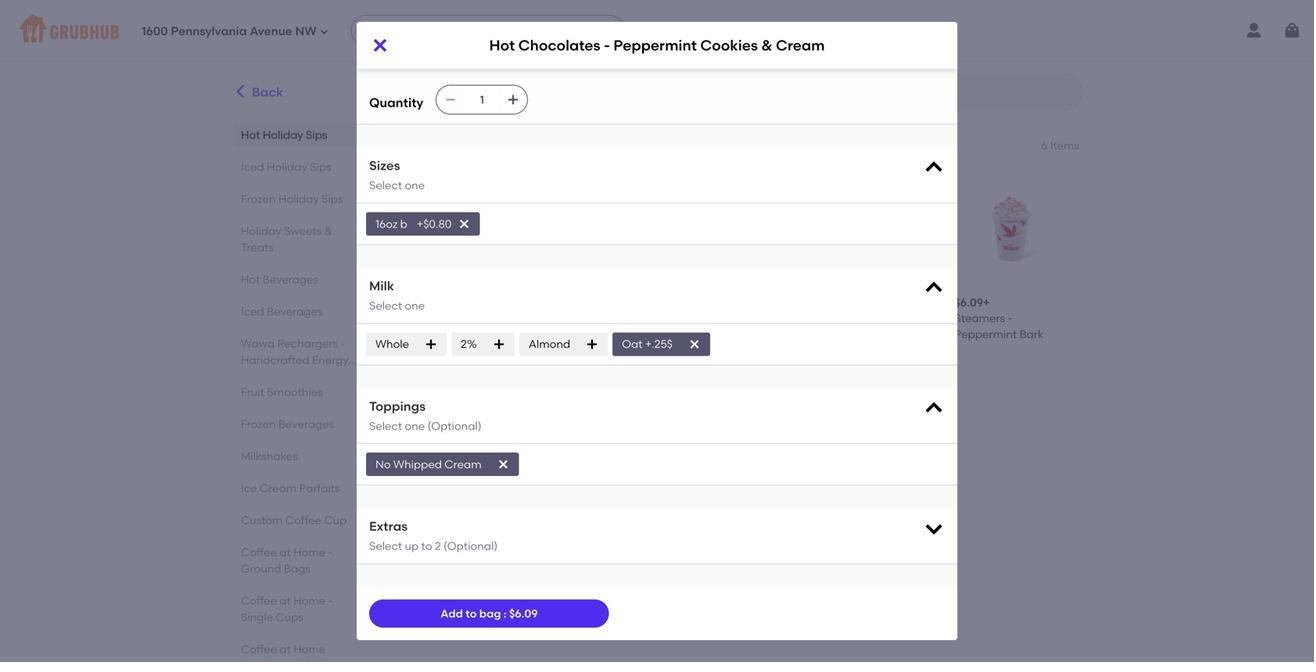 Task type: locate. For each thing, give the bounding box(es) containing it.
+ inside $6.09 + steamers - peppermint bark
[[984, 296, 990, 310]]

at up cups
[[280, 595, 291, 608]]

1 horizontal spatial cookies
[[886, 328, 928, 341]]

fruit
[[241, 386, 264, 399]]

coffee inside coffee at home - ground bags
[[241, 546, 277, 559]]

wawa rechargers - handcrafted energy drinks (contains caffeine) tab
[[241, 336, 362, 400]]

drinks
[[241, 370, 273, 383]]

2 horizontal spatial $6.09
[[955, 296, 984, 310]]

home up bags
[[294, 546, 326, 559]]

$6.09 up steamers
[[955, 296, 984, 310]]

hot inside hot chocolates - peppermint bark
[[686, 312, 706, 325]]

to left 2
[[421, 540, 432, 553]]

2 one from the top
[[405, 299, 425, 313]]

- inside $2.89 + holiday blend coffee - holiday blend
[[418, 566, 423, 579]]

iced inside tab
[[241, 160, 264, 174]]

select down extras
[[369, 540, 402, 553]]

$6.09 up 'sugar'
[[418, 296, 446, 310]]

16oz
[[376, 217, 398, 231]]

0 horizontal spatial hot holiday sips
[[241, 128, 327, 142]]

select
[[369, 179, 402, 192], [369, 299, 402, 313], [369, 420, 402, 433], [369, 540, 402, 553]]

2 vertical spatial beverages
[[278, 418, 334, 431]]

coffee up ground
[[241, 546, 277, 559]]

pieces,
[[452, 45, 489, 59]]

ice
[[241, 482, 257, 495]]

peppermint inside $6.09 + steamers - peppermint bark
[[955, 328, 1017, 341]]

1 horizontal spatial +
[[984, 296, 990, 310]]

hot chocolates - peppermint bark button
[[680, 164, 808, 365]]

coffee inside coffee at home - single cups
[[241, 595, 277, 608]]

beverages for hot beverages
[[263, 273, 319, 286]]

coffee up :
[[494, 550, 530, 563]]

at for 4pk
[[280, 643, 291, 656]]

one down toppings
[[405, 420, 425, 433]]

2 home from the top
[[294, 595, 326, 608]]

parfaits
[[299, 482, 340, 495]]

4pk
[[293, 660, 312, 663]]

one up b
[[405, 179, 425, 192]]

holiday blend coffee - holiday blend image
[[418, 408, 533, 524]]

hot holiday sips inside tab
[[241, 128, 327, 142]]

hot holiday sips
[[241, 128, 327, 142], [418, 134, 554, 154]]

-
[[604, 37, 610, 54], [475, 312, 480, 325], [610, 312, 614, 325], [772, 312, 777, 325], [906, 312, 911, 325], [1008, 312, 1013, 325], [341, 337, 346, 351], [328, 546, 333, 559], [418, 566, 423, 579], [328, 595, 333, 608], [286, 660, 290, 663]]

hot chocolates - peppermint cookies & cream
[[489, 37, 825, 54], [821, 312, 928, 357]]

beverages inside hot beverages tab
[[263, 273, 319, 286]]

beverages down hot beverages tab
[[267, 305, 323, 318]]

1 horizontal spatial &
[[762, 37, 773, 54]]

0 vertical spatial to
[[421, 540, 432, 553]]

one inside milk select one
[[405, 299, 425, 313]]

at inside coffee at home - ground bags
[[280, 546, 291, 559]]

frozen inside tab
[[241, 192, 276, 206]]

home for bags
[[294, 546, 326, 559]]

+ up steamers
[[984, 296, 990, 310]]

up
[[405, 540, 419, 553]]

0 vertical spatial beverages
[[263, 273, 319, 286]]

chocolates
[[519, 37, 601, 54], [708, 312, 769, 325], [842, 312, 904, 325]]

fruit smoothies tab
[[241, 384, 362, 401]]

one up 'sugar'
[[405, 299, 425, 313]]

at inside coffee at home - single cups
[[280, 595, 291, 608]]

cookie
[[452, 328, 489, 341]]

1600 pennsylvania avenue nw
[[142, 24, 317, 38]]

0 horizontal spatial chocolates
[[519, 37, 601, 54]]

select for sizes
[[369, 179, 402, 192]]

0 horizontal spatial lattes
[[440, 312, 473, 325]]

2 vertical spatial at
[[280, 643, 291, 656]]

0 horizontal spatial &
[[324, 225, 333, 238]]

coffee up bundles
[[241, 643, 277, 656]]

frozen inside tab
[[241, 418, 276, 431]]

1 horizontal spatial chocolates
[[708, 312, 769, 325]]

select inside milk select one
[[369, 299, 402, 313]]

no whipped cream
[[376, 458, 482, 471]]

at up bags
[[280, 546, 291, 559]]

holiday down $2.89
[[418, 550, 458, 563]]

0 horizontal spatial $6.09
[[418, 296, 446, 310]]

1 vertical spatial (optional)
[[444, 540, 498, 553]]

home up cups
[[294, 595, 326, 608]]

1 vertical spatial home
[[294, 595, 326, 608]]

beverages
[[263, 273, 319, 286], [267, 305, 323, 318], [278, 418, 334, 431]]

home
[[294, 546, 326, 559], [294, 595, 326, 608], [294, 643, 326, 656]]

home inside coffee at home - single cups
[[294, 595, 326, 608]]

1 vertical spatial blend
[[468, 566, 498, 579]]

frozen beverages tab
[[241, 416, 362, 433]]

1 horizontal spatial bark
[[1020, 328, 1044, 341]]

b
[[400, 217, 408, 231]]

at inside coffee at home bundles - 4pk groun
[[280, 643, 291, 656]]

home inside coffee at home bundles - 4pk groun
[[294, 643, 326, 656]]

select inside extras select up to 2 (optional)
[[369, 540, 402, 553]]

1 horizontal spatial to
[[466, 607, 477, 621]]

0 vertical spatial iced
[[241, 160, 264, 174]]

at
[[280, 546, 291, 559], [280, 595, 291, 608], [280, 643, 291, 656]]

extras select up to 2 (optional)
[[369, 519, 498, 553]]

hot holiday sips down input item quantity number field
[[418, 134, 554, 154]]

1 vertical spatial at
[[280, 595, 291, 608]]

lattes inside hot lattes - peppermint mocha
[[574, 312, 607, 325]]

(optional)
[[428, 420, 482, 433], [444, 540, 498, 553]]

beverages for iced beverages
[[267, 305, 323, 318]]

hot holiday sips up iced holiday sips
[[241, 128, 327, 142]]

1 horizontal spatial hot holiday sips
[[418, 134, 554, 154]]

hot lattes - peppermint mocha button
[[546, 164, 674, 365]]

iced up frozen holiday sips
[[241, 160, 264, 174]]

+ inside $2.89 + holiday blend coffee - holiday blend
[[446, 534, 452, 547]]

0 horizontal spatial +
[[446, 534, 452, 547]]

coffee
[[286, 514, 321, 527], [241, 546, 277, 559], [494, 550, 530, 563], [241, 595, 277, 608], [241, 643, 277, 656]]

1 at from the top
[[280, 546, 291, 559]]

cookies inside button
[[886, 328, 928, 341]]

treats
[[241, 241, 274, 254]]

coffee inside $2.89 + holiday blend coffee - holiday blend
[[494, 550, 530, 563]]

select for toppings
[[369, 420, 402, 433]]

syrup
[[656, 45, 686, 59]]

1 home from the top
[[294, 546, 326, 559]]

2 vertical spatial &
[[821, 344, 829, 357]]

iced inside tab
[[241, 305, 264, 318]]

1 frozen from the top
[[241, 192, 276, 206]]

peppermint
[[614, 37, 697, 54], [541, 45, 603, 59], [552, 328, 614, 341], [686, 328, 749, 341], [821, 328, 883, 341], [955, 328, 1017, 341]]

2 horizontal spatial chocolates
[[842, 312, 904, 325]]

3 home from the top
[[294, 643, 326, 656]]

svg image
[[507, 94, 520, 106], [923, 157, 945, 179], [923, 277, 945, 299], [425, 338, 437, 351], [493, 338, 505, 351], [586, 338, 599, 351], [689, 338, 701, 351], [923, 398, 945, 420], [497, 459, 510, 471], [923, 518, 945, 540]]

1 vertical spatial cookies
[[886, 328, 928, 341]]

blend
[[461, 550, 491, 563], [468, 566, 498, 579]]

iced beverages tab
[[241, 304, 362, 320]]

- inside $6.09 hot lattes - frosted sugar cookie
[[475, 312, 480, 325]]

+.25$
[[645, 338, 673, 351]]

$6.09
[[418, 296, 446, 310], [955, 296, 984, 310], [509, 607, 538, 621]]

0 vertical spatial +
[[984, 296, 990, 310]]

hot chocolates - peppermint cookies & cream image
[[821, 171, 936, 286]]

Input item quantity number field
[[465, 86, 499, 114]]

beverages up iced beverages
[[263, 273, 319, 286]]

1 vertical spatial &
[[324, 225, 333, 238]]

frozen down caffeine)
[[241, 418, 276, 431]]

$6.09 inside $6.09 + steamers - peppermint bark
[[955, 296, 984, 310]]

home up 4pk
[[294, 643, 326, 656]]

select for milk
[[369, 299, 402, 313]]

iced for iced holiday sips
[[241, 160, 264, 174]]

0 horizontal spatial bark
[[751, 328, 775, 341]]

hot lattes - peppermint mocha image
[[552, 171, 668, 286]]

smoothies
[[267, 386, 323, 399]]

select inside sizes select one
[[369, 179, 402, 192]]

2 at from the top
[[280, 595, 291, 608]]

chocolates inside hot chocolates - peppermint bark
[[708, 312, 769, 325]]

to
[[421, 540, 432, 553], [466, 607, 477, 621]]

1600
[[142, 24, 168, 38]]

0 vertical spatial at
[[280, 546, 291, 559]]

sizes select one
[[369, 158, 425, 192]]

2 bark from the left
[[1020, 328, 1044, 341]]

holiday up treats
[[241, 225, 281, 238]]

0 vertical spatial (optional)
[[428, 420, 482, 433]]

sugar
[[418, 328, 449, 341]]

sips inside tab
[[310, 160, 332, 174]]

0 vertical spatial cookies
[[701, 37, 758, 54]]

iced holiday sips
[[241, 160, 332, 174]]

+
[[984, 296, 990, 310], [446, 534, 452, 547]]

(optional) right 2
[[444, 540, 498, 553]]

select down sizes
[[369, 179, 402, 192]]

caret left icon image
[[232, 83, 249, 100]]

1 vertical spatial +
[[446, 534, 452, 547]]

coffee inside coffee at home bundles - 4pk groun
[[241, 643, 277, 656]]

hot beverages
[[241, 273, 319, 286]]

3 one from the top
[[405, 420, 425, 433]]

top
[[492, 45, 511, 59]]

one inside "toppings select one (optional)"
[[405, 420, 425, 433]]

6
[[1041, 139, 1048, 152]]

sips
[[306, 128, 327, 142], [520, 134, 554, 154], [310, 160, 332, 174], [322, 192, 343, 206]]

$6.09 inside $6.09 hot lattes - frosted sugar cookie
[[418, 296, 446, 310]]

at for bags
[[280, 546, 291, 559]]

hot inside "hot holiday sips" tab
[[241, 128, 260, 142]]

coffee at home - single cups
[[241, 595, 333, 624]]

coffee up single
[[241, 595, 277, 608]]

1 vertical spatial frozen
[[241, 418, 276, 431]]

home for cups
[[294, 595, 326, 608]]

iced holiday sips tab
[[241, 159, 362, 175]]

1 vertical spatial iced
[[241, 305, 264, 318]]

3 select from the top
[[369, 420, 402, 433]]

select down milk
[[369, 299, 402, 313]]

1 iced from the top
[[241, 160, 264, 174]]

&
[[762, 37, 773, 54], [324, 225, 333, 238], [821, 344, 829, 357]]

coffee left cup
[[286, 514, 321, 527]]

single
[[241, 611, 273, 624]]

to inside extras select up to 2 (optional)
[[421, 540, 432, 553]]

2 iced from the top
[[241, 305, 264, 318]]

0 vertical spatial one
[[405, 179, 425, 192]]

4 select from the top
[[369, 540, 402, 553]]

home inside coffee at home - ground bags
[[294, 546, 326, 559]]

iced up wawa
[[241, 305, 264, 318]]

1 lattes from the left
[[440, 312, 473, 325]]

$6.09 right :
[[509, 607, 538, 621]]

2 horizontal spatial &
[[821, 344, 829, 357]]

main navigation navigation
[[0, 0, 1314, 61]]

holiday sweets & treats tab
[[241, 223, 362, 256]]

1 vertical spatial one
[[405, 299, 425, 313]]

+ right 2
[[446, 534, 452, 547]]

custom coffee cup tab
[[241, 512, 362, 529]]

energy
[[312, 354, 349, 367]]

to left bag
[[466, 607, 477, 621]]

2 vertical spatial one
[[405, 420, 425, 433]]

16oz b
[[376, 217, 408, 231]]

caffeine)
[[241, 387, 291, 400]]

1 one from the top
[[405, 179, 425, 192]]

no
[[376, 458, 391, 471]]

bags
[[284, 563, 311, 576]]

hot
[[489, 37, 515, 54], [241, 128, 260, 142], [418, 134, 448, 154], [241, 273, 260, 286], [418, 312, 437, 325], [552, 312, 571, 325], [686, 312, 706, 325], [821, 312, 840, 325]]

beverages for frozen beverages
[[278, 418, 334, 431]]

holiday
[[263, 128, 303, 142], [452, 134, 516, 154], [267, 160, 307, 174], [278, 192, 319, 206], [241, 225, 281, 238], [418, 550, 458, 563], [425, 566, 466, 579]]

cream inside hot chocolates - peppermint cookies & cream button
[[831, 344, 869, 357]]

2 select from the top
[[369, 299, 402, 313]]

steamers
[[955, 312, 1006, 325]]

coffee at home - ground bags
[[241, 546, 333, 576]]

chocolates for hot chocolates - peppermint cookies & cream button
[[842, 312, 904, 325]]

2 vertical spatial home
[[294, 643, 326, 656]]

blend up add to bag : $6.09
[[468, 566, 498, 579]]

one for milk
[[405, 299, 425, 313]]

milkshakes
[[241, 450, 298, 463]]

frozen for frozen holiday sips
[[241, 192, 276, 206]]

select down toppings
[[369, 420, 402, 433]]

3 at from the top
[[280, 643, 291, 656]]

beverages down the fruit smoothies tab
[[278, 418, 334, 431]]

+$0.80
[[417, 217, 452, 231]]

1 horizontal spatial lattes
[[574, 312, 607, 325]]

beverages inside iced beverages tab
[[267, 305, 323, 318]]

ice cream parfaits
[[241, 482, 340, 495]]

milk select one
[[369, 279, 425, 313]]

0 vertical spatial frozen
[[241, 192, 276, 206]]

blend right 2
[[461, 550, 491, 563]]

$6.09 for hot
[[418, 296, 446, 310]]

1 vertical spatial beverages
[[267, 305, 323, 318]]

holiday inside tab
[[267, 160, 307, 174]]

cream inside ice cream parfaits tab
[[260, 482, 297, 495]]

one inside sizes select one
[[405, 179, 425, 192]]

2 frozen from the top
[[241, 418, 276, 431]]

one
[[405, 179, 425, 192], [405, 299, 425, 313], [405, 420, 425, 433]]

one for toppings
[[405, 420, 425, 433]]

0 horizontal spatial to
[[421, 540, 432, 553]]

1 select from the top
[[369, 179, 402, 192]]

cookies
[[701, 37, 758, 54], [886, 328, 928, 341]]

2 lattes from the left
[[574, 312, 607, 325]]

1 bark from the left
[[751, 328, 775, 341]]

beverages inside "frozen beverages" tab
[[278, 418, 334, 431]]

holiday up frozen holiday sips
[[267, 160, 307, 174]]

svg image
[[1283, 21, 1302, 40], [320, 27, 329, 36], [371, 36, 390, 55], [445, 94, 457, 106], [458, 218, 471, 230]]

frozen down iced holiday sips
[[241, 192, 276, 206]]

1 vertical spatial to
[[466, 607, 477, 621]]

lattes
[[440, 312, 473, 325], [574, 312, 607, 325]]

select inside "toppings select one (optional)"
[[369, 420, 402, 433]]

contains: oreo pieces, top with peppermint pcs, mint syrup
[[369, 45, 686, 59]]

1 vertical spatial hot chocolates - peppermint cookies & cream
[[821, 312, 928, 357]]

0 vertical spatial home
[[294, 546, 326, 559]]

(optional) up no whipped cream
[[428, 420, 482, 433]]

0 horizontal spatial cookies
[[701, 37, 758, 54]]

hot chocolates - peppermint bark image
[[686, 171, 802, 286]]

peppermint inside hot lattes - peppermint mocha
[[552, 328, 614, 341]]

at up bundles
[[280, 643, 291, 656]]



Task type: vqa. For each thing, say whether or not it's contained in the screenshot.
Sizes Select one
yes



Task type: describe. For each thing, give the bounding box(es) containing it.
sips for iced holiday sips tab
[[310, 160, 332, 174]]

back button
[[232, 74, 284, 111]]

quantity
[[369, 95, 423, 110]]

holiday down input item quantity number field
[[452, 134, 516, 154]]

coffee for coffee at home - single cups
[[241, 595, 277, 608]]

hot lattes - peppermint mocha
[[552, 312, 654, 341]]

extras
[[369, 519, 408, 535]]

items
[[1050, 139, 1080, 152]]

milkshakes tab
[[241, 448, 362, 465]]

$2.89
[[418, 534, 446, 547]]

peppermint inside hot chocolates - peppermint bark
[[686, 328, 749, 341]]

coffee at home - single cups tab
[[241, 593, 362, 626]]

contains:
[[369, 45, 420, 59]]

(optional) inside "toppings select one (optional)"
[[428, 420, 482, 433]]

hot inside hot chocolates - peppermint cookies & cream button
[[821, 312, 840, 325]]

add to bag : $6.09
[[441, 607, 538, 621]]

iced beverages
[[241, 305, 323, 318]]

bag
[[479, 607, 501, 621]]

fruit smoothies
[[241, 386, 323, 399]]

home for 4pk
[[294, 643, 326, 656]]

sips for frozen holiday sips tab
[[322, 192, 343, 206]]

pennsylvania
[[171, 24, 247, 38]]

(optional) inside extras select up to 2 (optional)
[[444, 540, 498, 553]]

oat +.25$
[[622, 338, 673, 351]]

wawa rechargers - handcrafted energy drinks (contains caffeine)
[[241, 337, 349, 400]]

steamers - peppermint bark image
[[955, 171, 1070, 286]]

mocha
[[617, 328, 654, 341]]

6 items
[[1041, 139, 1080, 152]]

1 horizontal spatial $6.09
[[509, 607, 538, 621]]

& inside button
[[821, 344, 829, 357]]

toppings
[[369, 399, 426, 414]]

hot holiday sips tab
[[241, 127, 362, 143]]

$2.89 + holiday blend coffee - holiday blend
[[418, 534, 530, 579]]

0 vertical spatial &
[[762, 37, 773, 54]]

0 vertical spatial blend
[[461, 550, 491, 563]]

rechargers
[[277, 337, 338, 351]]

- inside hot chocolates - peppermint bark
[[772, 312, 777, 325]]

chocolates for hot chocolates - peppermint bark button
[[708, 312, 769, 325]]

holiday sweets & treats
[[241, 225, 333, 254]]

hot holiday sips for 6
[[418, 134, 554, 154]]

2
[[435, 540, 441, 553]]

oat
[[622, 338, 643, 351]]

hot chocolates - peppermint bark
[[686, 312, 777, 341]]

& inside holiday sweets & treats
[[324, 225, 333, 238]]

custom
[[241, 514, 283, 527]]

cup
[[324, 514, 347, 527]]

0 vertical spatial hot chocolates - peppermint cookies & cream
[[489, 37, 825, 54]]

hot chocolates - peppermint cookies & cream inside button
[[821, 312, 928, 357]]

- inside coffee at home - single cups
[[328, 595, 333, 608]]

at for cups
[[280, 595, 291, 608]]

nw
[[295, 24, 317, 38]]

holiday down iced holiday sips tab
[[278, 192, 319, 206]]

2%
[[461, 338, 477, 351]]

hot lattes - frosted sugar cookie image
[[418, 171, 533, 286]]

coffee for coffee at home - ground bags
[[241, 546, 277, 559]]

whipped
[[393, 458, 442, 471]]

- inside wawa rechargers - handcrafted energy drinks (contains caffeine)
[[341, 337, 346, 351]]

$6.09 + steamers - peppermint bark
[[955, 296, 1044, 341]]

sips for "hot holiday sips" tab
[[306, 128, 327, 142]]

$6.09 for +
[[955, 296, 984, 310]]

frozen holiday sips tab
[[241, 191, 362, 207]]

coffee at home bundles - 4pk groun
[[241, 643, 355, 663]]

whole
[[376, 338, 409, 351]]

+ for $6.09
[[984, 296, 990, 310]]

add
[[441, 607, 463, 621]]

+ for $2.89
[[446, 534, 452, 547]]

hot holiday sips for iced
[[241, 128, 327, 142]]

- inside coffee at home bundles - 4pk groun
[[286, 660, 290, 663]]

cups
[[276, 611, 304, 624]]

holiday down 2
[[425, 566, 466, 579]]

back
[[252, 85, 283, 100]]

frozen beverages
[[241, 418, 334, 431]]

select for extras
[[369, 540, 402, 553]]

ground
[[241, 563, 281, 576]]

- inside coffee at home - ground bags
[[328, 546, 333, 559]]

pcs,
[[606, 45, 627, 59]]

bark inside $6.09 + steamers - peppermint bark
[[1020, 328, 1044, 341]]

hot chocolates - peppermint cookies & cream button
[[814, 164, 942, 365]]

with
[[514, 45, 538, 59]]

coffee for coffee at home bundles - 4pk groun
[[241, 643, 277, 656]]

- inside hot lattes - peppermint mocha
[[610, 312, 614, 325]]

iced for iced beverages
[[241, 305, 264, 318]]

bundles
[[241, 660, 283, 663]]

coffee at home - ground bags tab
[[241, 545, 362, 577]]

holiday up iced holiday sips
[[263, 128, 303, 142]]

- inside $6.09 + steamers - peppermint bark
[[1008, 312, 1013, 325]]

sweets
[[284, 225, 322, 238]]

holiday inside holiday sweets & treats
[[241, 225, 281, 238]]

mint
[[630, 45, 653, 59]]

coffee at home bundles - 4pk groun tab
[[241, 642, 362, 663]]

one for sizes
[[405, 179, 425, 192]]

hot beverages tab
[[241, 272, 362, 288]]

ice cream parfaits tab
[[241, 480, 362, 497]]

$6.09 hot lattes - frosted sugar cookie
[[418, 296, 522, 341]]

avenue
[[250, 24, 292, 38]]

frosted
[[483, 312, 522, 325]]

hot inside hot lattes - peppermint mocha
[[552, 312, 571, 325]]

sizes
[[369, 158, 400, 173]]

milk
[[369, 279, 394, 294]]

(contains
[[276, 370, 328, 383]]

lattes inside $6.09 hot lattes - frosted sugar cookie
[[440, 312, 473, 325]]

oreo
[[423, 45, 449, 59]]

hot inside hot beverages tab
[[241, 273, 260, 286]]

bark inside hot chocolates - peppermint bark
[[751, 328, 775, 341]]

almond
[[529, 338, 571, 351]]

hot inside $6.09 hot lattes - frosted sugar cookie
[[418, 312, 437, 325]]

toppings select one (optional)
[[369, 399, 482, 433]]

wawa
[[241, 337, 275, 351]]

frozen holiday sips
[[241, 192, 343, 206]]

frozen for frozen beverages
[[241, 418, 276, 431]]

:
[[504, 607, 507, 621]]

handcrafted
[[241, 354, 310, 367]]

custom coffee cup
[[241, 514, 347, 527]]



